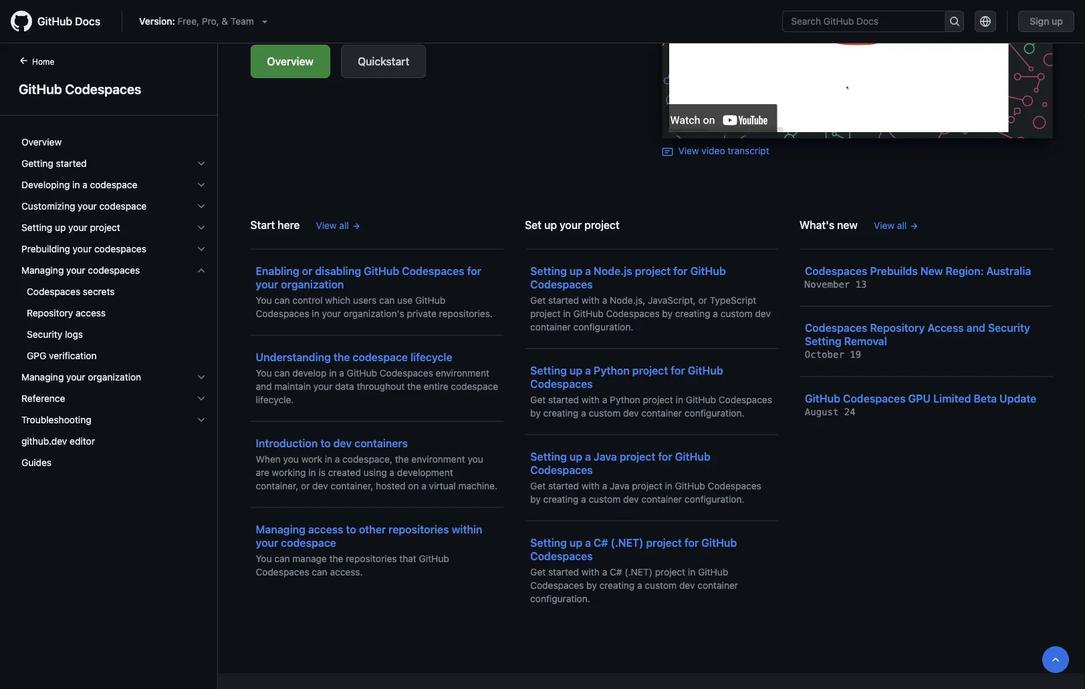 Task type: locate. For each thing, give the bounding box(es) containing it.
codespaces
[[94, 244, 146, 255], [88, 265, 140, 276]]

None search field
[[782, 11, 964, 32]]

github codespaces element
[[0, 54, 218, 689]]

up for set up your project
[[544, 219, 557, 231]]

1 all from the left
[[339, 220, 349, 231]]

the up "access."
[[329, 554, 343, 565]]

you down enabling
[[256, 295, 272, 306]]

view for enabling or disabling github codespaces for your organization
[[316, 220, 337, 231]]

repository inside codespaces repository access and security setting removal october 19
[[870, 322, 925, 335]]

can left manage
[[274, 554, 290, 565]]

quickstart link
[[341, 45, 426, 78]]

october 19 element
[[805, 350, 861, 361]]

or inside setting up a node.js project for github codespaces get started with a node.js, javascript, or typescript project in github codespaces by creating a custom dev container configuration.
[[698, 295, 707, 306]]

security down australia
[[988, 322, 1030, 335]]

0 vertical spatial python
[[594, 364, 630, 377]]

5 sc 9kayk9 0 image from the top
[[196, 415, 207, 426]]

2 managing your codespaces element from the top
[[11, 281, 217, 367]]

view all for start here
[[316, 220, 349, 231]]

started inside setting up a node.js project for github codespaces get started with a node.js, javascript, or typescript project in github codespaces by creating a custom dev container configuration.
[[548, 295, 579, 306]]

security logs
[[27, 329, 83, 340]]

sc 9kayk9 0 image inside troubleshooting dropdown button
[[196, 415, 207, 426]]

0 vertical spatial you
[[256, 295, 272, 306]]

all up prebuilds
[[897, 220, 907, 231]]

for for setting up a java project for github codespaces
[[658, 451, 672, 463]]

1 get from the top
[[530, 295, 546, 306]]

setting inside setting up a node.js project for github codespaces get started with a node.js, javascript, or typescript project in github codespaces by creating a custom dev container configuration.
[[530, 265, 567, 277]]

19
[[850, 350, 861, 361]]

setting inside the setting up a python project for github codespaces get started with a python project in github codespaces by creating a custom dev container configuration.
[[530, 364, 567, 377]]

up for setting up a node.js project for github codespaces get started with a node.js, javascript, or typescript project in github codespaces by creating a custom dev container configuration.
[[570, 265, 582, 277]]

or up control
[[302, 265, 313, 277]]

users
[[353, 295, 377, 306]]

sc 9kayk9 0 image inside prebuilding your codespaces dropdown button
[[196, 244, 207, 255]]

by inside setting up a java project for github codespaces get started with a java project in github codespaces by creating a custom dev container configuration.
[[530, 494, 541, 505]]

1 sc 9kayk9 0 image from the top
[[196, 180, 207, 191]]

managing for codespaces
[[21, 265, 64, 276]]

overview link up developing in a codespace dropdown button
[[16, 132, 212, 153]]

environment up development
[[411, 454, 465, 465]]

sc 9kayk9 0 image for developing in a codespace
[[196, 180, 207, 191]]

organization up control
[[281, 278, 344, 291]]

dev inside setting up a c# (.net) project for github codespaces get started with a c# (.net) project in github codespaces by creating a custom dev container configuration.
[[679, 580, 695, 591]]

sc 9kayk9 0 image inside getting started dropdown button
[[196, 158, 207, 169]]

0 vertical spatial environment
[[436, 368, 489, 379]]

4 get from the top
[[530, 567, 546, 578]]

hosted
[[376, 481, 406, 492]]

for for setting up a python project for github codespaces
[[671, 364, 685, 377]]

1 vertical spatial organization
[[88, 372, 141, 383]]

codespace up manage
[[281, 537, 336, 550]]

1 horizontal spatial view all link
[[874, 219, 919, 233]]

1 horizontal spatial all
[[897, 220, 907, 231]]

in inside dropdown button
[[72, 180, 80, 191]]

and right access on the top right of the page
[[967, 322, 985, 335]]

2 get from the top
[[530, 394, 546, 405]]

new
[[920, 265, 943, 277]]

1 vertical spatial overview link
[[16, 132, 212, 153]]

or
[[302, 265, 313, 277], [698, 295, 707, 306], [301, 481, 310, 492]]

get inside setting up a node.js project for github codespaces get started with a node.js, javascript, or typescript project in github codespaces by creating a custom dev container configuration.
[[530, 295, 546, 306]]

setting
[[21, 222, 52, 233], [530, 265, 567, 277], [805, 335, 841, 348], [530, 364, 567, 377], [530, 451, 567, 463], [530, 537, 567, 550]]

view all link up prebuilds
[[874, 219, 919, 233]]

with for node.js
[[582, 295, 600, 306]]

1 view all from the left
[[316, 220, 349, 231]]

0 horizontal spatial security
[[27, 329, 62, 340]]

2 view all from the left
[[874, 220, 907, 231]]

august 24 element
[[805, 407, 856, 418]]

1 vertical spatial c#
[[610, 567, 622, 578]]

development
[[397, 467, 453, 478]]

entire
[[424, 381, 448, 392]]

repository access link
[[16, 303, 212, 324]]

access
[[928, 322, 964, 335]]

1 horizontal spatial container,
[[331, 481, 373, 492]]

maintain
[[274, 381, 311, 392]]

throughout
[[357, 381, 405, 392]]

environment inside introduction to dev containers when you work in a codespace, the environment you are working in is created using a development container, or dev container, hosted on a virtual machine.
[[411, 454, 465, 465]]

managing inside managing access to other repositories within your codespace you can manage the repositories that github codespaces can access.
[[256, 523, 305, 536]]

0 horizontal spatial repository
[[27, 308, 73, 319]]

in inside setting up a java project for github codespaces get started with a java project in github codespaces by creating a custom dev container configuration.
[[665, 481, 672, 492]]

up inside dropdown button
[[55, 222, 66, 233]]

guides
[[21, 458, 52, 469]]

repositories up that
[[389, 523, 449, 536]]

the down containers
[[395, 454, 409, 465]]

overview link down triangle down image
[[250, 45, 330, 78]]

2 you from the left
[[468, 454, 483, 465]]

managing your codespaces element
[[11, 260, 217, 367], [11, 281, 217, 367]]

codespaces repository access and security setting removal october 19
[[805, 322, 1030, 361]]

codespace right entire
[[451, 381, 498, 392]]

you up the lifecycle.
[[256, 368, 272, 379]]

and inside codespaces repository access and security setting removal october 19
[[967, 322, 985, 335]]

managing up manage
[[256, 523, 305, 536]]

overview down triangle down image
[[267, 55, 314, 68]]

python
[[594, 364, 630, 377], [610, 394, 640, 405]]

prebuilding your codespaces
[[21, 244, 146, 255]]

0 horizontal spatial view all link
[[316, 219, 361, 233]]

1 horizontal spatial to
[[346, 523, 356, 536]]

understanding the codespace lifecycle you can develop in a github codespaces environment and maintain your data throughout the entire codespace lifecycle.
[[256, 351, 498, 405]]

13
[[856, 279, 867, 290]]

by inside setting up a node.js project for github codespaces get started with a node.js, javascript, or typescript project in github codespaces by creating a custom dev container configuration.
[[662, 308, 673, 319]]

view all right the here
[[316, 220, 349, 231]]

codespace up throughout
[[353, 351, 408, 364]]

environment up entire
[[436, 368, 489, 379]]

sign up
[[1030, 16, 1063, 27]]

search image
[[949, 16, 960, 27]]

access inside managing your codespaces element
[[76, 308, 106, 319]]

setting for python
[[530, 364, 567, 377]]

or inside enabling or disabling github codespaces for your organization you can control which users can use github codespaces in your organization's private repositories.
[[302, 265, 313, 277]]

started inside setting up a java project for github codespaces get started with a java project in github codespaces by creating a custom dev container configuration.
[[548, 481, 579, 492]]

or left typescript on the right top of page
[[698, 295, 707, 306]]

view all right new
[[874, 220, 907, 231]]

configuration. inside the setting up a python project for github codespaces get started with a python project in github codespaces by creating a custom dev container configuration.
[[685, 408, 744, 419]]

0 horizontal spatial you
[[283, 454, 299, 465]]

with inside setting up a node.js project for github codespaces get started with a node.js, javascript, or typescript project in github codespaces by creating a custom dev container configuration.
[[582, 295, 600, 306]]

0 horizontal spatial container,
[[256, 481, 298, 492]]

team
[[231, 16, 254, 27]]

repository inside managing your codespaces element
[[27, 308, 73, 319]]

for
[[467, 265, 481, 277], [673, 265, 688, 277], [671, 364, 685, 377], [658, 451, 672, 463], [685, 537, 699, 550]]

2 vertical spatial you
[[256, 554, 272, 565]]

up inside setting up a node.js project for github codespaces get started with a node.js, javascript, or typescript project in github codespaces by creating a custom dev container configuration.
[[570, 265, 582, 277]]

0 vertical spatial organization
[[281, 278, 344, 291]]

codespace down getting started dropdown button
[[90, 180, 137, 191]]

is
[[319, 467, 326, 478]]

2 sc 9kayk9 0 image from the top
[[196, 265, 207, 276]]

2 horizontal spatial view
[[874, 220, 895, 231]]

you up working
[[283, 454, 299, 465]]

2 view all link from the left
[[874, 219, 919, 233]]

home
[[32, 57, 54, 66]]

up for sign up
[[1052, 16, 1063, 27]]

0 horizontal spatial overview
[[21, 137, 62, 148]]

custom inside setting up a java project for github codespaces get started with a java project in github codespaces by creating a custom dev container configuration.
[[589, 494, 621, 505]]

environment inside the understanding the codespace lifecycle you can develop in a github codespaces environment and maintain your data throughout the entire codespace lifecycle.
[[436, 368, 489, 379]]

and up the lifecycle.
[[256, 381, 272, 392]]

4 sc 9kayk9 0 image from the top
[[196, 244, 207, 255]]

view right new
[[874, 220, 895, 231]]

all for disabling
[[339, 220, 349, 231]]

organization inside dropdown button
[[88, 372, 141, 383]]

sc 9kayk9 0 image inside developing in a codespace dropdown button
[[196, 180, 207, 191]]

up inside setting up a java project for github codespaces get started with a java project in github codespaces by creating a custom dev container configuration.
[[570, 451, 582, 463]]

3 sc 9kayk9 0 image from the top
[[196, 223, 207, 233]]

node.js,
[[610, 295, 645, 306]]

0 horizontal spatial view
[[316, 220, 337, 231]]

security inside managing your codespaces element
[[27, 329, 62, 340]]

sc 9kayk9 0 image inside managing your codespaces dropdown button
[[196, 265, 207, 276]]

1 vertical spatial repository
[[870, 322, 925, 335]]

sc 9kayk9 0 image for troubleshooting
[[196, 415, 207, 426]]

Search GitHub Docs search field
[[783, 11, 945, 31]]

the left entire
[[407, 381, 421, 392]]

environment for containers
[[411, 454, 465, 465]]

managing your codespaces button
[[16, 260, 212, 281]]

overview
[[267, 55, 314, 68], [21, 137, 62, 148]]

with
[[582, 295, 600, 306], [582, 394, 600, 405], [582, 481, 600, 492], [582, 567, 600, 578]]

tooltip
[[1042, 647, 1069, 674]]

3 with from the top
[[582, 481, 600, 492]]

can left control
[[274, 295, 290, 306]]

organization down gpg verification link
[[88, 372, 141, 383]]

0 horizontal spatial all
[[339, 220, 349, 231]]

november
[[805, 279, 850, 290]]

1 sc 9kayk9 0 image from the top
[[196, 158, 207, 169]]

container, down 'created'
[[331, 481, 373, 492]]

editor
[[70, 436, 95, 447]]

security
[[988, 322, 1030, 335], [27, 329, 62, 340]]

using
[[364, 467, 387, 478]]

0 vertical spatial and
[[967, 322, 985, 335]]

view all link for what's new
[[874, 219, 919, 233]]

0 horizontal spatial overview link
[[16, 132, 212, 153]]

are
[[256, 467, 269, 478]]

all
[[339, 220, 349, 231], [897, 220, 907, 231]]

manage
[[292, 554, 327, 565]]

managing up reference
[[21, 372, 64, 383]]

up
[[1052, 16, 1063, 27], [544, 219, 557, 231], [55, 222, 66, 233], [570, 265, 582, 277], [570, 364, 582, 377], [570, 451, 582, 463], [570, 537, 582, 550]]

up for setting up a java project for github codespaces get started with a java project in github codespaces by creating a custom dev container configuration.
[[570, 451, 582, 463]]

within
[[452, 523, 482, 536]]

data
[[335, 381, 354, 392]]

and
[[967, 322, 985, 335], [256, 381, 272, 392]]

0 vertical spatial codespaces
[[94, 244, 146, 255]]

codespaces inside managing access to other repositories within your codespace you can manage the repositories that github codespaces can access.
[[256, 567, 309, 578]]

1 vertical spatial access
[[308, 523, 343, 536]]

1 you from the left
[[283, 454, 299, 465]]

view all for what's new
[[874, 220, 907, 231]]

sc 9kayk9 0 image inside customizing your codespace dropdown button
[[196, 201, 207, 212]]

codespaces
[[65, 81, 141, 97], [402, 265, 464, 277], [805, 265, 867, 277], [530, 278, 593, 291], [27, 286, 80, 298], [256, 308, 309, 319], [606, 308, 660, 319], [805, 322, 867, 335], [380, 368, 433, 379], [530, 378, 593, 390], [843, 392, 906, 405], [719, 394, 772, 405], [530, 464, 593, 477], [708, 481, 761, 492], [530, 550, 593, 563], [256, 567, 309, 578], [530, 580, 584, 591]]

1 with from the top
[[582, 295, 600, 306]]

2 you from the top
[[256, 368, 272, 379]]

1 horizontal spatial overview
[[267, 55, 314, 68]]

1 vertical spatial to
[[346, 523, 356, 536]]

sc 9kayk9 0 image for reference
[[196, 394, 207, 404]]

3 get from the top
[[530, 481, 546, 492]]

repository up removal
[[870, 322, 925, 335]]

setting for c#
[[530, 537, 567, 550]]

for inside setting up a c# (.net) project for github codespaces get started with a c# (.net) project in github codespaces by creating a custom dev container configuration.
[[685, 537, 699, 550]]

overview up getting
[[21, 137, 62, 148]]

0 vertical spatial java
[[594, 451, 617, 463]]

managing your codespaces element containing managing your codespaces
[[11, 260, 217, 367]]

getting
[[21, 158, 53, 169]]

3 sc 9kayk9 0 image from the top
[[196, 372, 207, 383]]

0 vertical spatial to
[[320, 437, 331, 450]]

sc 9kayk9 0 image for prebuilding your codespaces
[[196, 244, 207, 255]]

1 vertical spatial environment
[[411, 454, 465, 465]]

0 vertical spatial access
[[76, 308, 106, 319]]

repositories
[[389, 523, 449, 536], [346, 554, 397, 565]]

codespace down developing in a codespace dropdown button
[[99, 201, 147, 212]]

developing in a codespace
[[21, 180, 137, 191]]

0 horizontal spatial to
[[320, 437, 331, 450]]

1 horizontal spatial view
[[678, 145, 699, 156]]

4 sc 9kayk9 0 image from the top
[[196, 394, 207, 404]]

sc 9kayk9 0 image
[[196, 158, 207, 169], [196, 265, 207, 276], [196, 372, 207, 383], [196, 394, 207, 404], [196, 415, 207, 426]]

sc 9kayk9 0 image inside reference dropdown button
[[196, 394, 207, 404]]

you
[[256, 295, 272, 306], [256, 368, 272, 379], [256, 554, 272, 565]]

0 horizontal spatial and
[[256, 381, 272, 392]]

view for codespaces prebuilds new region: australia
[[874, 220, 895, 231]]

container, down working
[[256, 481, 298, 492]]

with inside the setting up a python project for github codespaces get started with a python project in github codespaces by creating a custom dev container configuration.
[[582, 394, 600, 405]]

view all
[[316, 220, 349, 231], [874, 220, 907, 231]]

1 view all link from the left
[[316, 219, 361, 233]]

with for python
[[582, 394, 600, 405]]

for inside the setting up a python project for github codespaces get started with a python project in github codespaces by creating a custom dev container configuration.
[[671, 364, 685, 377]]

creating inside setting up a node.js project for github codespaces get started with a node.js, javascript, or typescript project in github codespaces by creating a custom dev container configuration.
[[675, 308, 710, 319]]

1 horizontal spatial repository
[[870, 322, 925, 335]]

access inside managing access to other repositories within your codespace you can manage the repositories that github codespaces can access.
[[308, 523, 343, 536]]

a
[[82, 180, 87, 191], [585, 265, 591, 277], [602, 295, 607, 306], [713, 308, 718, 319], [585, 364, 591, 377], [339, 368, 344, 379], [602, 394, 607, 405], [581, 408, 586, 419], [585, 451, 591, 463], [335, 454, 340, 465], [389, 467, 394, 478], [421, 481, 426, 492], [602, 481, 607, 492], [581, 494, 586, 505], [585, 537, 591, 550], [602, 567, 607, 578], [637, 580, 642, 591]]

2 all from the left
[[897, 220, 907, 231]]

container inside setting up a java project for github codespaces get started with a java project in github codespaces by creating a custom dev container configuration.
[[641, 494, 682, 505]]

view right link image on the right of page
[[678, 145, 699, 156]]

configuration. inside setting up a java project for github codespaces get started with a java project in github codespaces by creating a custom dev container configuration.
[[685, 494, 744, 505]]

or down working
[[301, 481, 310, 492]]

for inside enabling or disabling github codespaces for your organization you can control which users can use github codespaces in your organization's private repositories.
[[467, 265, 481, 277]]

setting inside setting up a java project for github codespaces get started with a java project in github codespaces by creating a custom dev container configuration.
[[530, 451, 567, 463]]

2 vertical spatial or
[[301, 481, 310, 492]]

sc 9kayk9 0 image
[[196, 180, 207, 191], [196, 201, 207, 212], [196, 223, 207, 233], [196, 244, 207, 255]]

2 sc 9kayk9 0 image from the top
[[196, 201, 207, 212]]

0 vertical spatial repository
[[27, 308, 73, 319]]

troubleshooting button
[[16, 410, 212, 431]]

sc 9kayk9 0 image inside managing your organization dropdown button
[[196, 372, 207, 383]]

with inside setting up a java project for github codespaces get started with a java project in github codespaces by creating a custom dev container configuration.
[[582, 481, 600, 492]]

your inside dropdown button
[[68, 222, 87, 233]]

managing down prebuilding
[[21, 265, 64, 276]]

started inside dropdown button
[[56, 158, 87, 169]]

1 vertical spatial and
[[256, 381, 272, 392]]

sc 9kayk9 0 image inside setting up your project dropdown button
[[196, 223, 207, 233]]

by inside the setting up a python project for github codespaces get started with a python project in github codespaces by creating a custom dev container configuration.
[[530, 408, 541, 419]]

all up disabling
[[339, 220, 349, 231]]

2 with from the top
[[582, 394, 600, 405]]

codespaces for prebuilding your codespaces
[[94, 244, 146, 255]]

prebuilding
[[21, 244, 70, 255]]

gpg verification
[[27, 351, 97, 362]]

setting for node.js
[[530, 265, 567, 277]]

in
[[72, 180, 80, 191], [312, 308, 319, 319], [563, 308, 571, 319], [329, 368, 337, 379], [676, 394, 683, 405], [325, 454, 332, 465], [308, 467, 316, 478], [665, 481, 672, 492], [688, 567, 695, 578]]

creating inside setting up a c# (.net) project for github codespaces get started with a c# (.net) project in github codespaces by creating a custom dev container configuration.
[[599, 580, 635, 591]]

in inside enabling or disabling github codespaces for your organization you can control which users can use github codespaces in your organization's private repositories.
[[312, 308, 319, 319]]

1 vertical spatial codespaces
[[88, 265, 140, 276]]

you inside managing access to other repositories within your codespace you can manage the repositories that github codespaces can access.
[[256, 554, 272, 565]]

codespaces inside github codespaces gpu limited beta update august 24
[[843, 392, 906, 405]]

setting for java
[[530, 451, 567, 463]]

for inside setting up a java project for github codespaces get started with a java project in github codespaces by creating a custom dev container configuration.
[[658, 451, 672, 463]]

1 you from the top
[[256, 295, 272, 306]]

access
[[76, 308, 106, 319], [308, 523, 343, 536]]

to left other
[[346, 523, 356, 536]]

you for enabling or disabling github codespaces for your organization
[[256, 295, 272, 306]]

access up manage
[[308, 523, 343, 536]]

1 horizontal spatial organization
[[281, 278, 344, 291]]

1 managing your codespaces element from the top
[[11, 260, 217, 367]]

repository up the security logs
[[27, 308, 73, 319]]

get inside the setting up a python project for github codespaces get started with a python project in github codespaces by creating a custom dev container configuration.
[[530, 394, 546, 405]]

started for setting up a node.js project for github codespaces
[[548, 295, 579, 306]]

1 horizontal spatial overview link
[[250, 45, 330, 78]]

c#
[[594, 537, 608, 550], [610, 567, 622, 578]]

up inside setting up a c# (.net) project for github codespaces get started with a c# (.net) project in github codespaces by creating a custom dev container configuration.
[[570, 537, 582, 550]]

view all link up disabling
[[316, 219, 361, 233]]

0 horizontal spatial organization
[[88, 372, 141, 383]]

you
[[283, 454, 299, 465], [468, 454, 483, 465]]

1 horizontal spatial access
[[308, 523, 343, 536]]

managing for organization
[[21, 372, 64, 383]]

get inside setting up a java project for github codespaces get started with a java project in github codespaces by creating a custom dev container configuration.
[[530, 481, 546, 492]]

setting inside dropdown button
[[21, 222, 52, 233]]

set up your project
[[525, 219, 620, 231]]

1 horizontal spatial security
[[988, 322, 1030, 335]]

1 horizontal spatial and
[[967, 322, 985, 335]]

1 horizontal spatial c#
[[610, 567, 622, 578]]

4 with from the top
[[582, 567, 600, 578]]

0 horizontal spatial view all
[[316, 220, 349, 231]]

security up gpg
[[27, 329, 62, 340]]

the
[[334, 351, 350, 364], [407, 381, 421, 392], [395, 454, 409, 465], [329, 554, 343, 565]]

1 vertical spatial managing
[[21, 372, 64, 383]]

1 vertical spatial overview
[[21, 137, 62, 148]]

0 horizontal spatial c#
[[594, 537, 608, 550]]

up for setting up your project
[[55, 222, 66, 233]]

1 vertical spatial you
[[256, 368, 272, 379]]

1 horizontal spatial view all
[[874, 220, 907, 231]]

1 vertical spatial or
[[698, 295, 707, 306]]

0 vertical spatial or
[[302, 265, 313, 277]]

container
[[530, 322, 571, 333], [641, 408, 682, 419], [641, 494, 682, 505], [698, 580, 738, 591]]

enabling or disabling github codespaces for your organization you can control which users can use github codespaces in your organization's private repositories.
[[256, 265, 493, 319]]

removal
[[844, 335, 887, 348]]

0 horizontal spatial access
[[76, 308, 106, 319]]

view video transcript link
[[662, 145, 769, 157]]

organization
[[281, 278, 344, 291], [88, 372, 141, 383]]

2 vertical spatial managing
[[256, 523, 305, 536]]

creating inside setting up a java project for github codespaces get started with a java project in github codespaces by creating a custom dev container configuration.
[[543, 494, 579, 505]]

0 vertical spatial managing
[[21, 265, 64, 276]]

for inside setting up a node.js project for github codespaces get started with a node.js, javascript, or typescript project in github codespaces by creating a custom dev container configuration.
[[673, 265, 688, 277]]

1 vertical spatial java
[[610, 481, 629, 492]]

codespaces down setting up your project dropdown button
[[94, 244, 146, 255]]

1 horizontal spatial you
[[468, 454, 483, 465]]

secrets
[[83, 286, 115, 298]]

you left manage
[[256, 554, 272, 565]]

sc 9kayk9 0 image for customizing your codespace
[[196, 201, 207, 212]]

you for managing access to other repositories within your codespace
[[256, 554, 272, 565]]

setting inside setting up a c# (.net) project for github codespaces get started with a c# (.net) project in github codespaces by creating a custom dev container configuration.
[[530, 537, 567, 550]]

get
[[530, 295, 546, 306], [530, 394, 546, 405], [530, 481, 546, 492], [530, 567, 546, 578]]

configuration. inside setting up a node.js project for github codespaces get started with a node.js, javascript, or typescript project in github codespaces by creating a custom dev container configuration.
[[573, 322, 633, 333]]

creating inside the setting up a python project for github codespaces get started with a python project in github codespaces by creating a custom dev container configuration.
[[543, 408, 579, 419]]

codespaces down prebuilding your codespaces dropdown button
[[88, 265, 140, 276]]

repositories up "access."
[[346, 554, 397, 565]]

to up work
[[320, 437, 331, 450]]

can up maintain
[[274, 368, 290, 379]]

sc 9kayk9 0 image for managing your organization
[[196, 372, 207, 383]]

started inside the setting up a python project for github codespaces get started with a python project in github codespaces by creating a custom dev container configuration.
[[548, 394, 579, 405]]

access down secrets
[[76, 308, 106, 319]]

with for java
[[582, 481, 600, 492]]

view right the here
[[316, 220, 337, 231]]

3 you from the top
[[256, 554, 272, 565]]

your inside managing access to other repositories within your codespace you can manage the repositories that github codespaces can access.
[[256, 537, 278, 550]]

australia
[[986, 265, 1031, 277]]

started inside setting up a c# (.net) project for github codespaces get started with a c# (.net) project in github codespaces by creating a custom dev container configuration.
[[548, 567, 579, 578]]

codespaces secrets
[[27, 286, 115, 298]]

project
[[584, 219, 620, 231], [90, 222, 120, 233], [635, 265, 671, 277], [530, 308, 561, 319], [632, 364, 668, 377], [643, 394, 673, 405], [620, 451, 655, 463], [632, 481, 662, 492], [646, 537, 682, 550], [655, 567, 685, 578]]

prebuilding your codespaces button
[[16, 239, 212, 260]]

free,
[[178, 16, 199, 27]]

you inside enabling or disabling github codespaces for your organization you can control which users can use github codespaces in your organization's private repositories.
[[256, 295, 272, 306]]

update
[[1000, 392, 1037, 405]]

you up machine.
[[468, 454, 483, 465]]



Task type: vqa. For each thing, say whether or not it's contained in the screenshot.
Managing in Dropdown Button
yes



Task type: describe. For each thing, give the bounding box(es) containing it.
managing your codespaces element containing codespaces secrets
[[11, 281, 217, 367]]

up for setting up a c# (.net) project for github codespaces get started with a c# (.net) project in github codespaces by creating a custom dev container configuration.
[[570, 537, 582, 550]]

home link
[[13, 55, 76, 69]]

logs
[[65, 329, 83, 340]]

introduction
[[256, 437, 318, 450]]

prebuilds
[[870, 265, 918, 277]]

in inside setting up a node.js project for github codespaces get started with a node.js, javascript, or typescript project in github codespaces by creating a custom dev container configuration.
[[563, 308, 571, 319]]

containers
[[354, 437, 408, 450]]

gpu
[[908, 392, 931, 405]]

codespaces prebuilds new region: australia november 13
[[805, 265, 1031, 290]]

setting up a c# (.net) project for github codespaces get started with a c# (.net) project in github codespaces by creating a custom dev container configuration.
[[530, 537, 738, 605]]

when
[[256, 454, 281, 465]]

github docs link
[[11, 11, 111, 32]]

what's
[[800, 219, 834, 231]]

24
[[844, 407, 856, 418]]

1 container, from the left
[[256, 481, 298, 492]]

javascript,
[[648, 295, 696, 306]]

can left use on the left of page
[[379, 295, 395, 306]]

setting up your project button
[[16, 217, 212, 239]]

august
[[805, 407, 839, 418]]

sign
[[1030, 16, 1049, 27]]

limited
[[933, 392, 971, 405]]

0 vertical spatial repositories
[[389, 523, 449, 536]]

to inside introduction to dev containers when you work in a codespace, the environment you are working in is created using a development container, or dev container, hosted on a virtual machine.
[[320, 437, 331, 450]]

october
[[805, 350, 844, 361]]

2 container, from the left
[[331, 481, 373, 492]]

customizing your codespace button
[[16, 196, 212, 217]]

on
[[408, 481, 419, 492]]

codespaces inside the understanding the codespace lifecycle you can develop in a github codespaces environment and maintain your data throughout the entire codespace lifecycle.
[[380, 368, 433, 379]]

created
[[328, 467, 361, 478]]

github codespaces gpu limited beta update august 24
[[805, 392, 1037, 418]]

setting up your project
[[21, 222, 120, 233]]

started for setting up a java project for github codespaces
[[548, 481, 579, 492]]

repositories.
[[439, 308, 493, 319]]

get for setting up a java project for github codespaces
[[530, 481, 546, 492]]

&
[[222, 16, 228, 27]]

managing your organization
[[21, 372, 141, 383]]

managing your organization button
[[16, 367, 212, 388]]

in inside the setting up a python project for github codespaces get started with a python project in github codespaces by creating a custom dev container configuration.
[[676, 394, 683, 405]]

managing your codespaces
[[21, 265, 140, 276]]

for for setting up a node.js project for github codespaces
[[673, 265, 688, 277]]

reference
[[21, 393, 65, 404]]

customizing your codespace
[[21, 201, 147, 212]]

what's new
[[800, 219, 858, 231]]

sc 9kayk9 0 image for setting up your project
[[196, 223, 207, 233]]

github.dev
[[21, 436, 67, 447]]

pro,
[[202, 16, 219, 27]]

lifecycle
[[411, 351, 452, 364]]

custom inside the setting up a python project for github codespaces get started with a python project in github codespaces by creating a custom dev container configuration.
[[589, 408, 621, 419]]

0 vertical spatial overview
[[267, 55, 314, 68]]

setting up a node.js project for github codespaces get started with a node.js, javascript, or typescript project in github codespaces by creating a custom dev container configuration.
[[530, 265, 771, 333]]

scroll to top image
[[1050, 655, 1061, 666]]

lifecycle.
[[256, 394, 294, 405]]

machine.
[[458, 481, 497, 492]]

reference button
[[16, 388, 212, 410]]

setting up a python project for github codespaces get started with a python project in github codespaces by creating a custom dev container configuration.
[[530, 364, 772, 419]]

access for managing
[[308, 523, 343, 536]]

custom inside setting up a c# (.net) project for github codespaces get started with a c# (.net) project in github codespaces by creating a custom dev container configuration.
[[645, 580, 677, 591]]

dev inside the setting up a python project for github codespaces get started with a python project in github codespaces by creating a custom dev container configuration.
[[623, 408, 639, 419]]

container inside setting up a c# (.net) project for github codespaces get started with a c# (.net) project in github codespaces by creating a custom dev container configuration.
[[698, 580, 738, 591]]

a inside dropdown button
[[82, 180, 87, 191]]

enabling
[[256, 265, 299, 277]]

github docs
[[37, 15, 100, 28]]

codespaces for managing your codespaces
[[88, 265, 140, 276]]

docs
[[75, 15, 100, 28]]

configuration. inside setting up a c# (.net) project for github codespaces get started with a c# (.net) project in github codespaces by creating a custom dev container configuration.
[[530, 594, 590, 605]]

your inside the understanding the codespace lifecycle you can develop in a github codespaces environment and maintain your data throughout the entire codespace lifecycle.
[[313, 381, 333, 392]]

environment for lifecycle
[[436, 368, 489, 379]]

set
[[525, 219, 542, 231]]

november 13 element
[[805, 279, 867, 290]]

start here
[[250, 219, 300, 231]]

setting inside codespaces repository access and security setting removal october 19
[[805, 335, 841, 348]]

codespace inside managing access to other repositories within your codespace you can manage the repositories that github codespaces can access.
[[281, 537, 336, 550]]

project inside dropdown button
[[90, 222, 120, 233]]

sign up link
[[1018, 11, 1074, 32]]

organization inside enabling or disabling github codespaces for your organization you can control which users can use github codespaces in your organization's private repositories.
[[281, 278, 344, 291]]

transcript
[[728, 145, 769, 156]]

getting started
[[21, 158, 87, 169]]

the inside managing access to other repositories within your codespace you can manage the repositories that github codespaces can access.
[[329, 554, 343, 565]]

video
[[702, 145, 725, 156]]

1 vertical spatial repositories
[[346, 554, 397, 565]]

gpg verification link
[[16, 346, 212, 367]]

version: free, pro, & team
[[139, 16, 254, 27]]

1 vertical spatial python
[[610, 394, 640, 405]]

overview inside github codespaces element
[[21, 137, 62, 148]]

security logs link
[[16, 324, 212, 346]]

started for setting up a python project for github codespaces
[[548, 394, 579, 405]]

sc 9kayk9 0 image for managing your codespaces
[[196, 265, 207, 276]]

sc 9kayk9 0 image for getting started
[[196, 158, 207, 169]]

by inside setting up a c# (.net) project for github codespaces get started with a c# (.net) project in github codespaces by creating a custom dev container configuration.
[[586, 580, 597, 591]]

0 vertical spatial (.net)
[[611, 537, 643, 550]]

develop
[[292, 368, 327, 379]]

for for enabling or disabling github codespaces for your organization
[[467, 265, 481, 277]]

private
[[407, 308, 436, 319]]

get for setting up a node.js project for github codespaces
[[530, 295, 546, 306]]

access for repository
[[76, 308, 106, 319]]

organization's
[[344, 308, 404, 319]]

introduction to dev containers when you work in a codespace, the environment you are working in is created using a development container, or dev container, hosted on a virtual machine.
[[256, 437, 497, 492]]

getting started button
[[16, 153, 212, 174]]

view inside "link"
[[678, 145, 699, 156]]

virtual
[[429, 481, 456, 492]]

container inside the setting up a python project for github codespaces get started with a python project in github codespaces by creating a custom dev container configuration.
[[641, 408, 682, 419]]

view all link for start here
[[316, 219, 361, 233]]

link image
[[662, 147, 673, 157]]

codespaces inside "codespaces prebuilds new region: australia november 13"
[[805, 265, 867, 277]]

here
[[278, 219, 300, 231]]

new
[[837, 219, 858, 231]]

github inside the understanding the codespace lifecycle you can develop in a github codespaces environment and maintain your data throughout the entire codespace lifecycle.
[[347, 368, 377, 379]]

the up data
[[334, 351, 350, 364]]

codespaces secrets link
[[16, 281, 212, 303]]

0 vertical spatial c#
[[594, 537, 608, 550]]

control
[[292, 295, 323, 306]]

the inside introduction to dev containers when you work in a codespace, the environment you are working in is created using a development container, or dev container, hosted on a virtual machine.
[[395, 454, 409, 465]]

up for setting up a python project for github codespaces get started with a python project in github codespaces by creating a custom dev container configuration.
[[570, 364, 582, 377]]

with inside setting up a c# (.net) project for github codespaces get started with a c# (.net) project in github codespaces by creating a custom dev container configuration.
[[582, 567, 600, 578]]

access.
[[330, 567, 363, 578]]

get inside setting up a c# (.net) project for github codespaces get started with a c# (.net) project in github codespaces by creating a custom dev container configuration.
[[530, 567, 546, 578]]

beta
[[974, 392, 997, 405]]

codespaces inside codespaces repository access and security setting removal october 19
[[805, 322, 867, 335]]

and inside the understanding the codespace lifecycle you can develop in a github codespaces environment and maintain your data throughout the entire codespace lifecycle.
[[256, 381, 272, 392]]

github inside managing access to other repositories within your codespace you can manage the repositories that github codespaces can access.
[[419, 554, 449, 565]]

version:
[[139, 16, 175, 27]]

github codespaces link
[[16, 79, 201, 99]]

start
[[250, 219, 275, 231]]

can inside the understanding the codespace lifecycle you can develop in a github codespaces environment and maintain your data throughout the entire codespace lifecycle.
[[274, 368, 290, 379]]

all for new
[[897, 220, 907, 231]]

custom inside setting up a node.js project for github codespaces get started with a node.js, javascript, or typescript project in github codespaces by creating a custom dev container configuration.
[[721, 308, 752, 319]]

quickstart
[[358, 55, 409, 68]]

a inside the understanding the codespace lifecycle you can develop in a github codespaces environment and maintain your data throughout the entire codespace lifecycle.
[[339, 368, 344, 379]]

understanding
[[256, 351, 331, 364]]

container inside setting up a node.js project for github codespaces get started with a node.js, javascript, or typescript project in github codespaces by creating a custom dev container configuration.
[[530, 322, 571, 333]]

setting for project
[[21, 222, 52, 233]]

select language: current language is english image
[[980, 16, 991, 27]]

work
[[301, 454, 322, 465]]

can down manage
[[312, 567, 327, 578]]

dev inside setting up a node.js project for github codespaces get started with a node.js, javascript, or typescript project in github codespaces by creating a custom dev container configuration.
[[755, 308, 771, 319]]

to inside managing access to other repositories within your codespace you can manage the repositories that github codespaces can access.
[[346, 523, 356, 536]]

verification
[[49, 351, 97, 362]]

github inside github codespaces gpu limited beta update august 24
[[805, 392, 840, 405]]

other
[[359, 523, 386, 536]]

which
[[325, 295, 351, 306]]

typescript
[[710, 295, 756, 306]]

managing access to other repositories within your codespace you can manage the repositories that github codespaces can access.
[[256, 523, 482, 578]]

in inside setting up a c# (.net) project for github codespaces get started with a c# (.net) project in github codespaces by creating a custom dev container configuration.
[[688, 567, 695, 578]]

0 vertical spatial overview link
[[250, 45, 330, 78]]

that
[[399, 554, 416, 565]]

developing in a codespace button
[[16, 174, 212, 196]]

triangle down image
[[259, 16, 270, 27]]

you inside the understanding the codespace lifecycle you can develop in a github codespaces environment and maintain your data throughout the entire codespace lifecycle.
[[256, 368, 272, 379]]

or inside introduction to dev containers when you work in a codespace, the environment you are working in is created using a development container, or dev container, hosted on a virtual machine.
[[301, 481, 310, 492]]

troubleshooting
[[21, 415, 91, 426]]

github.dev editor
[[21, 436, 95, 447]]

get for setting up a python project for github codespaces
[[530, 394, 546, 405]]

managing for to
[[256, 523, 305, 536]]

1 vertical spatial (.net)
[[625, 567, 652, 578]]

dev inside setting up a java project for github codespaces get started with a java project in github codespaces by creating a custom dev container configuration.
[[623, 494, 639, 505]]

in inside the understanding the codespace lifecycle you can develop in a github codespaces environment and maintain your data throughout the entire codespace lifecycle.
[[329, 368, 337, 379]]

security inside codespaces repository access and security setting removal october 19
[[988, 322, 1030, 335]]



